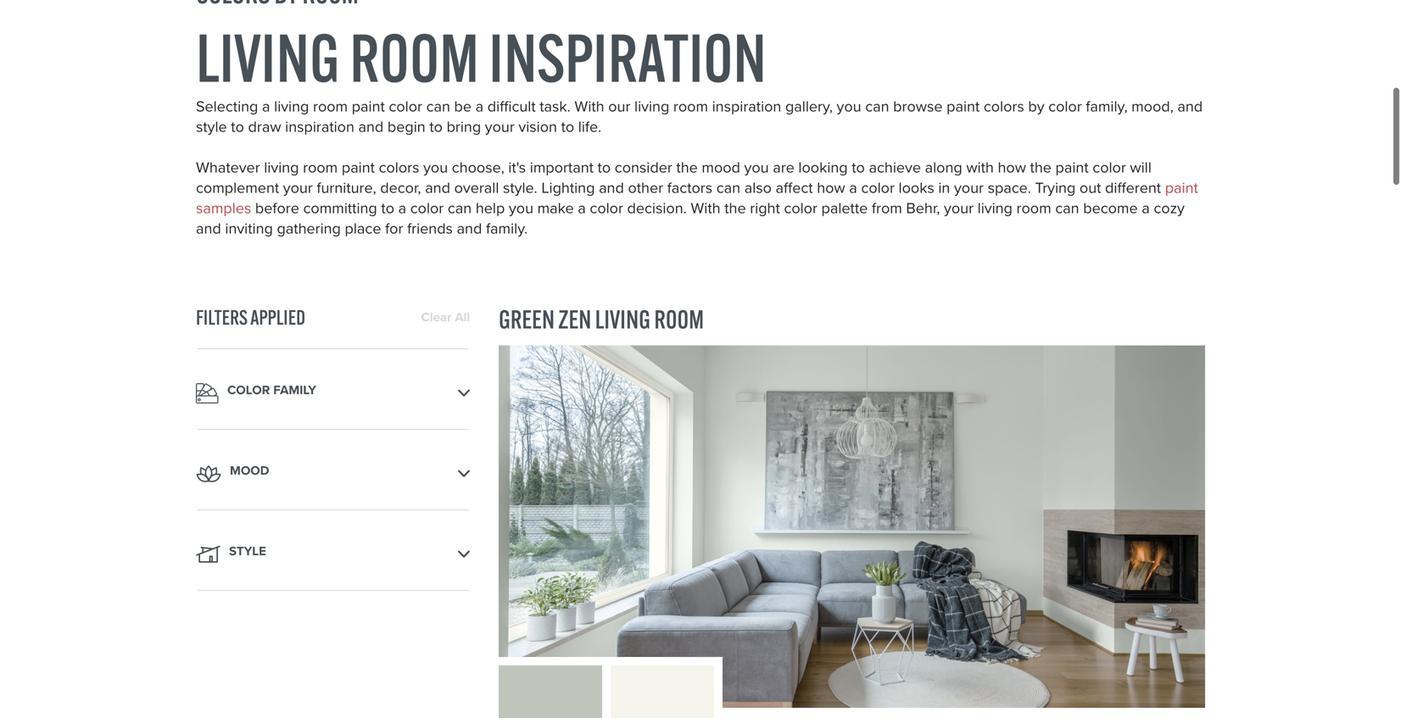 Task type: vqa. For each thing, say whether or not it's contained in the screenshot.
an
no



Task type: locate. For each thing, give the bounding box(es) containing it.
consider
[[615, 156, 672, 179]]

and right decor,
[[425, 177, 450, 199]]

1 vertical spatial colors
[[379, 156, 419, 179]]

it's
[[508, 156, 526, 179]]

to left bring
[[429, 116, 443, 138]]

and right mood,
[[1178, 95, 1203, 118]]

family
[[273, 381, 316, 399]]

can left out
[[1055, 197, 1079, 219]]

room up committing in the left top of the page
[[303, 156, 338, 179]]

can left browse on the top of page
[[865, 95, 889, 118]]

applied
[[250, 305, 306, 330]]

and left the inviting
[[196, 217, 221, 240]]

paint right will
[[1165, 177, 1198, 199]]

and
[[1178, 95, 1203, 118], [358, 116, 384, 138], [425, 177, 450, 199], [599, 177, 624, 199], [196, 217, 221, 240], [457, 217, 482, 240]]

clear
[[421, 308, 452, 327]]

to right furniture,
[[381, 197, 394, 219]]

all
[[455, 308, 470, 327]]

inspiration right the draw
[[285, 116, 354, 138]]

living inside whatever living room paint colors you choose, it's important to consider the mood you are looking to achieve along with how the paint color will complement your furniture, decor, and overall style. lighting and other factors can also affect how a color looks in your space. trying out different
[[264, 156, 299, 179]]

paint up committing in the left top of the page
[[342, 156, 375, 179]]

be
[[454, 95, 472, 118]]

how right with
[[998, 156, 1026, 179]]

different
[[1105, 177, 1161, 199]]

achieve
[[869, 156, 921, 179]]

1 horizontal spatial with
[[691, 197, 721, 219]]

samples
[[196, 197, 251, 219]]

decor,
[[380, 177, 421, 199]]

the
[[676, 156, 698, 179], [1030, 156, 1052, 179], [725, 197, 746, 219]]

and left family.
[[457, 217, 482, 240]]

color right "by" on the right
[[1048, 95, 1082, 118]]

living right selecting
[[274, 95, 309, 118]]

also
[[744, 177, 772, 199]]

room
[[313, 95, 348, 118], [673, 95, 708, 118], [303, 156, 338, 179], [1017, 197, 1051, 219]]

1 vertical spatial with
[[691, 197, 721, 219]]

life.
[[578, 116, 601, 138]]

from
[[872, 197, 902, 219]]

furniture,
[[317, 177, 376, 199]]

a left friends
[[398, 197, 406, 219]]

can
[[426, 95, 450, 118], [865, 95, 889, 118], [716, 177, 741, 199], [448, 197, 472, 219], [1055, 197, 1079, 219]]

and left other
[[599, 177, 624, 199]]

colors inside whatever living room paint colors you choose, it's important to consider the mood you are looking to achieve along with how the paint color will complement your furniture, decor, and overall style. lighting and other factors can also affect how a color looks in your space. trying out different
[[379, 156, 419, 179]]

will
[[1130, 156, 1152, 179]]

whatever living room paint colors you choose, it's important to consider the mood you are looking to achieve along with how the paint color will complement your furniture, decor, and overall style. lighting and other factors can also affect how a color looks in your space. trying out different
[[196, 156, 1165, 199]]

living room inspiration
[[196, 16, 766, 99]]

can left 'help'
[[448, 197, 472, 219]]

and left 'begin'
[[358, 116, 384, 138]]

you right gallery,
[[837, 95, 861, 118]]

caret image
[[196, 465, 221, 483], [458, 470, 470, 478]]

living up before
[[264, 156, 299, 179]]

living down with
[[978, 197, 1013, 219]]

for
[[385, 217, 403, 240]]

paint
[[352, 95, 385, 118], [947, 95, 980, 118], [342, 156, 375, 179], [1056, 156, 1089, 179], [1165, 177, 1198, 199]]

selecting a living room paint color can be a difficult task. with our living room inspiration gallery, you can browse paint colors by color family, mood, and style to draw inspiration and begin to bring your vision to life.
[[196, 95, 1203, 138]]

to
[[231, 116, 244, 138], [429, 116, 443, 138], [561, 116, 574, 138], [598, 156, 611, 179], [852, 156, 865, 179], [381, 197, 394, 219]]

1 horizontal spatial the
[[725, 197, 746, 219]]

1 horizontal spatial colors
[[984, 95, 1024, 118]]

green zen living room
[[499, 303, 704, 335]]

your inside selecting a living room paint color can be a difficult task. with our living room inspiration gallery, you can browse paint colors by color family, mood, and style to draw inspiration and begin to bring your vision to life.
[[485, 116, 515, 138]]

paint up become on the right top
[[1056, 156, 1089, 179]]

paint samples
[[196, 177, 1198, 219]]

caret image
[[196, 383, 219, 404], [458, 390, 470, 397], [196, 546, 221, 563], [458, 551, 470, 558]]

you
[[837, 95, 861, 118], [423, 156, 448, 179], [744, 156, 769, 179], [509, 197, 533, 219]]

colors down 'begin'
[[379, 156, 419, 179]]

0 horizontal spatial with
[[575, 95, 604, 118]]

space.
[[988, 177, 1031, 199]]

with inside before committing to a color can help you make a color decision. with the right color palette from behr, your living room can become a cozy and inviting gathering place for friends and family.
[[691, 197, 721, 219]]

the left mood at the top
[[676, 156, 698, 179]]

green casual cozy & inviting living room image
[[499, 346, 1205, 708]]

living
[[274, 95, 309, 118], [634, 95, 669, 118], [264, 156, 299, 179], [978, 197, 1013, 219]]

green
[[499, 303, 555, 335]]

lighting
[[541, 177, 595, 199]]

are
[[773, 156, 795, 179]]

family.
[[486, 217, 528, 240]]

you right decor,
[[423, 156, 448, 179]]

colors left "by" on the right
[[984, 95, 1024, 118]]

you inside selecting a living room paint color can be a difficult task. with our living room inspiration gallery, you can browse paint colors by color family, mood, and style to draw inspiration and begin to bring your vision to life.
[[837, 95, 861, 118]]

how right affect
[[817, 177, 845, 199]]

1 horizontal spatial caret image
[[458, 470, 470, 478]]

room right the draw
[[313, 95, 348, 118]]

before committing to a color can help you make a color decision. with the right color palette from behr, your living room can become a cozy and inviting gathering place for friends and family.
[[196, 197, 1185, 240]]

whatever
[[196, 156, 260, 179]]

living inside before committing to a color can help you make a color decision. with the right color palette from behr, your living room can become a cozy and inviting gathering place for friends and family.
[[978, 197, 1013, 219]]

colors inside selecting a living room paint color can be a difficult task. with our living room inspiration gallery, you can browse paint colors by color family, mood, and style to draw inspiration and begin to bring your vision to life.
[[984, 95, 1024, 118]]

can left also
[[716, 177, 741, 199]]

inspiration
[[489, 16, 766, 99]]

you right 'help'
[[509, 197, 533, 219]]

room left out
[[1017, 197, 1051, 219]]

living
[[196, 16, 340, 99]]

to left life. on the top of the page
[[561, 116, 574, 138]]

inspiration left gallery,
[[712, 95, 781, 118]]

mood
[[702, 156, 740, 179]]

inspiration
[[712, 95, 781, 118], [285, 116, 354, 138]]

cozy
[[1154, 197, 1185, 219]]

make
[[537, 197, 574, 219]]

a right looking
[[849, 177, 857, 199]]

room inside whatever living room paint colors you choose, it's important to consider the mood you are looking to achieve along with how the paint color will complement your furniture, decor, and overall style. lighting and other factors can also affect how a color looks in your space. trying out different
[[303, 156, 338, 179]]

your right in
[[954, 177, 984, 199]]

your right the behr,
[[944, 197, 974, 219]]

a
[[262, 95, 270, 118], [476, 95, 484, 118], [849, 177, 857, 199], [398, 197, 406, 219], [578, 197, 586, 219], [1142, 197, 1150, 219]]

you left are
[[744, 156, 769, 179]]

looking
[[798, 156, 848, 179]]

committing
[[303, 197, 377, 219]]

your
[[485, 116, 515, 138], [283, 177, 313, 199], [954, 177, 984, 199], [944, 197, 974, 219]]

before
[[255, 197, 299, 219]]

0 vertical spatial colors
[[984, 95, 1024, 118]]

by
[[1028, 95, 1045, 118]]

your right bring
[[485, 116, 515, 138]]

color
[[389, 95, 422, 118], [1048, 95, 1082, 118], [1093, 156, 1126, 179], [861, 177, 895, 199], [410, 197, 444, 219], [590, 197, 623, 219], [784, 197, 818, 219]]

with inside selecting a living room paint color can be a difficult task. with our living room inspiration gallery, you can browse paint colors by color family, mood, and style to draw inspiration and begin to bring your vision to life.
[[575, 95, 604, 118]]

paint left 'begin'
[[352, 95, 385, 118]]

living right our
[[634, 95, 669, 118]]

task.
[[540, 95, 571, 118]]

the left right
[[725, 197, 746, 219]]

right
[[750, 197, 780, 219]]

0 horizontal spatial colors
[[379, 156, 419, 179]]

0 vertical spatial with
[[575, 95, 604, 118]]

color
[[227, 381, 270, 399]]

0 horizontal spatial how
[[817, 177, 845, 199]]

style.
[[503, 177, 537, 199]]

with
[[575, 95, 604, 118], [691, 197, 721, 219]]

the left out
[[1030, 156, 1052, 179]]

our
[[608, 95, 631, 118]]

filters
[[196, 305, 248, 330]]

1 horizontal spatial how
[[998, 156, 1026, 179]]

color left will
[[1093, 156, 1126, 179]]

how
[[998, 156, 1026, 179], [817, 177, 845, 199]]



Task type: describe. For each thing, give the bounding box(es) containing it.
your up gathering
[[283, 177, 313, 199]]

overall
[[454, 177, 499, 199]]

selecting
[[196, 95, 258, 118]]

clear all
[[421, 308, 470, 327]]

inviting
[[225, 217, 273, 240]]

filters applied
[[196, 305, 306, 330]]

complement
[[196, 177, 279, 199]]

affect
[[776, 177, 813, 199]]

vision
[[519, 116, 557, 138]]

a left cozy
[[1142, 197, 1150, 219]]

room up mood at the top
[[673, 95, 708, 118]]

1 horizontal spatial inspiration
[[712, 95, 781, 118]]

to right looking
[[852, 156, 865, 179]]

gallery,
[[785, 95, 833, 118]]

2 horizontal spatial the
[[1030, 156, 1052, 179]]

0 horizontal spatial caret image
[[196, 465, 221, 483]]

can left be
[[426, 95, 450, 118]]

to left consider
[[598, 156, 611, 179]]

room
[[654, 303, 704, 335]]

friends
[[407, 217, 453, 240]]

out
[[1080, 177, 1101, 199]]

important
[[530, 156, 594, 179]]

style
[[229, 542, 266, 560]]

factors
[[667, 177, 713, 199]]

to inside before committing to a color can help you make a color decision. with the right color palette from behr, your living room can become a cozy and inviting gathering place for friends and family.
[[381, 197, 394, 219]]

can inside whatever living room paint colors you choose, it's important to consider the mood you are looking to achieve along with how the paint color will complement your furniture, decor, and overall style. lighting and other factors can also affect how a color looks in your space. trying out different
[[716, 177, 741, 199]]

behr,
[[906, 197, 940, 219]]

you inside before committing to a color can help you make a color decision. with the right color palette from behr, your living room can become a cozy and inviting gathering place for friends and family.
[[509, 197, 533, 219]]

looks
[[899, 177, 934, 199]]

become
[[1083, 197, 1138, 219]]

the inside before committing to a color can help you make a color decision. with the right color palette from behr, your living room can become a cozy and inviting gathering place for friends and family.
[[725, 197, 746, 219]]

difficult
[[488, 95, 536, 118]]

color left looks
[[861, 177, 895, 199]]

clear all button
[[413, 308, 470, 327]]

paint right browse on the top of page
[[947, 95, 980, 118]]

paint samples link
[[196, 177, 1198, 219]]

draw
[[248, 116, 281, 138]]

mood button
[[196, 460, 470, 487]]

a right be
[[476, 95, 484, 118]]

style
[[196, 116, 227, 138]]

choose,
[[452, 156, 504, 179]]

color right for
[[410, 197, 444, 219]]

color family
[[227, 381, 316, 399]]

begin
[[388, 116, 426, 138]]

zen
[[558, 303, 591, 335]]

with
[[966, 156, 994, 179]]

mood,
[[1132, 95, 1174, 118]]

family,
[[1086, 95, 1128, 118]]

living
[[595, 303, 651, 335]]

color right right
[[784, 197, 818, 219]]

bring
[[447, 116, 481, 138]]

style button
[[196, 541, 470, 568]]

room inside before committing to a color can help you make a color decision. with the right color palette from behr, your living room can become a cozy and inviting gathering place for friends and family.
[[1017, 197, 1051, 219]]

mood
[[230, 461, 269, 480]]

color left other
[[590, 197, 623, 219]]

decision.
[[627, 197, 687, 219]]

to right style
[[231, 116, 244, 138]]

your inside before committing to a color can help you make a color decision. with the right color palette from behr, your living room can become a cozy and inviting gathering place for friends and family.
[[944, 197, 974, 219]]

0 horizontal spatial inspiration
[[285, 116, 354, 138]]

along
[[925, 156, 962, 179]]

0 horizontal spatial the
[[676, 156, 698, 179]]

in
[[938, 177, 950, 199]]

trying
[[1035, 177, 1076, 199]]

palette
[[821, 197, 868, 219]]

room
[[350, 16, 479, 99]]

other
[[628, 177, 663, 199]]

a right make
[[578, 197, 586, 219]]

a right selecting
[[262, 95, 270, 118]]

paint inside "paint samples"
[[1165, 177, 1198, 199]]

a inside whatever living room paint colors you choose, it's important to consider the mood you are looking to achieve along with how the paint color will complement your furniture, decor, and overall style. lighting and other factors can also affect how a color looks in your space. trying out different
[[849, 177, 857, 199]]

help
[[476, 197, 505, 219]]

browse
[[893, 95, 943, 118]]

color family button
[[196, 380, 470, 407]]

gathering
[[277, 217, 341, 240]]

color left be
[[389, 95, 422, 118]]

place
[[345, 217, 381, 240]]



